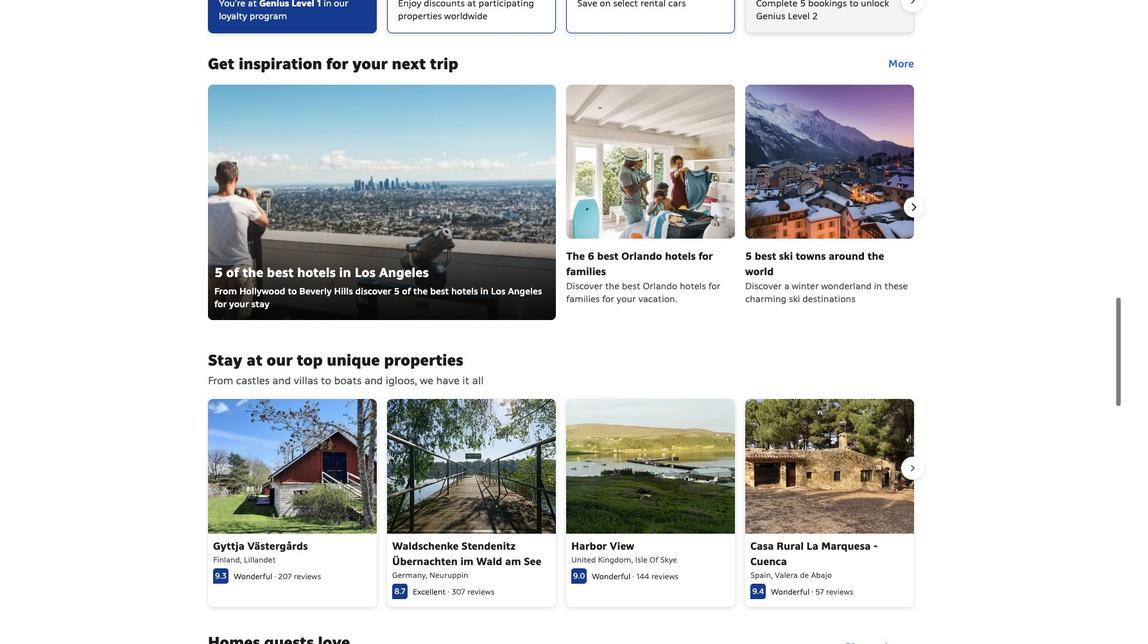 Task type: vqa. For each thing, say whether or not it's contained in the screenshot.
the discounts
yes



Task type: describe. For each thing, give the bounding box(es) containing it.
valera
[[775, 571, 798, 580]]

from inside 5 of the best hotels in los angeles from hollywood to beverly hills discover 5 of the best hotels in los angeles for your stay
[[214, 286, 237, 297]]

discover
[[355, 286, 391, 297]]

of
[[649, 555, 658, 565]]

around
[[828, 250, 865, 263]]

excellent element
[[413, 588, 446, 597]]

discounts
[[424, 0, 465, 9]]

the inside the 6 best orlando hotels for families discover the best orlando hotels for families for your vacation.
[[605, 280, 619, 292]]

spain,
[[750, 571, 773, 580]]

genius
[[756, 10, 785, 22]]

finland,
[[213, 555, 242, 565]]

complete
[[756, 0, 798, 9]]

cuenca
[[750, 555, 787, 569]]

1 vertical spatial orlando
[[643, 280, 677, 292]]

· for im
[[448, 588, 449, 597]]

a
[[784, 280, 789, 292]]

1 vertical spatial angeles
[[508, 286, 542, 297]]

harbor view united kingdom, isle of skye
[[571, 540, 677, 565]]

0 vertical spatial angeles
[[379, 264, 429, 281]]

reviews for im
[[467, 588, 494, 597]]

more
[[888, 57, 914, 71]]

kingdom,
[[598, 555, 633, 565]]

wonderful element for la
[[771, 588, 810, 597]]

charming
[[745, 293, 786, 305]]

gyttja
[[213, 540, 245, 553]]

beverly
[[299, 286, 332, 297]]

your inside 5 of the best hotels in los angeles from hollywood to beverly hills discover 5 of the best hotels in los angeles for your stay
[[229, 298, 249, 310]]

united
[[571, 555, 596, 565]]

wonderful for finland,
[[234, 572, 272, 582]]

5 inside complete 5 bookings to unlock genius level 2
[[800, 0, 806, 9]]

trip
[[430, 54, 458, 74]]

stay at our top unique properties from castles and villas to boats and igloos, we have it all
[[208, 350, 484, 388]]

wonderful for united
[[592, 572, 630, 582]]

enjoy
[[398, 0, 421, 9]]

castles
[[236, 374, 270, 388]]

germany,
[[392, 571, 427, 580]]

307
[[451, 588, 465, 597]]

to inside complete 5 bookings to unlock genius level 2
[[849, 0, 858, 9]]

get inspiration for your next trip
[[208, 54, 458, 74]]

to for stay at our top unique properties
[[321, 374, 331, 388]]

program
[[250, 10, 287, 22]]

harbor
[[571, 540, 607, 553]]

1 horizontal spatial your
[[352, 54, 388, 74]]

wonderland
[[821, 280, 872, 292]]

see
[[524, 555, 541, 569]]

2 families from the top
[[566, 293, 600, 305]]

wald
[[476, 555, 502, 569]]

in inside 5 best ski towns around the world discover a winter wonderland in these charming ski destinations
[[874, 280, 882, 292]]

level
[[788, 10, 810, 22]]

world
[[745, 265, 774, 279]]

igloos,
[[386, 374, 417, 388]]

unique
[[327, 350, 380, 370]]

im
[[460, 555, 473, 569]]

winter
[[792, 280, 819, 292]]

hollywood
[[239, 286, 285, 297]]

2 and from the left
[[364, 374, 383, 388]]

top
[[297, 350, 323, 370]]

unlock
[[861, 0, 889, 9]]

144
[[636, 572, 649, 582]]

8.7
[[394, 587, 405, 596]]

excellent
[[413, 588, 446, 597]]

worldwide
[[444, 10, 488, 22]]

at inside "stay at our top unique properties from castles and villas to boats and igloos, we have it all"
[[247, 350, 262, 370]]

complete 5 bookings to unlock genius level 2
[[756, 0, 889, 22]]

vacation.
[[638, 293, 677, 305]]

your inside the 6 best orlando hotels for families discover the best orlando hotels for families for your vacation.
[[617, 293, 636, 305]]

neuruppin
[[429, 571, 468, 580]]

skye
[[660, 555, 677, 565]]

reviews for kingdom,
[[651, 572, 678, 582]]

lillandet
[[244, 555, 276, 565]]

8.7 element
[[392, 584, 408, 600]]

5 best ski towns around the world image
[[745, 85, 914, 239]]

9.0 element
[[571, 569, 587, 584]]

discover for world
[[745, 280, 782, 292]]

0 vertical spatial of
[[226, 264, 239, 281]]

207
[[278, 572, 292, 582]]

marquesa
[[821, 540, 871, 553]]

villas
[[294, 374, 318, 388]]

9.3
[[215, 571, 227, 581]]

wonderful · 57 reviews
[[771, 588, 853, 597]]

in our loyalty program
[[219, 0, 348, 22]]

· for kingdom,
[[633, 572, 634, 582]]

stendenitz
[[461, 540, 516, 553]]

the
[[566, 250, 585, 263]]

bookings
[[808, 0, 847, 9]]

to for 5 of the best hotels in los angeles
[[288, 286, 297, 297]]

enjoy discounts at participating properties worldwide
[[398, 0, 534, 22]]

the 6 best orlando hotels for families image
[[566, 85, 735, 239]]

9.0
[[573, 571, 585, 581]]

0 horizontal spatial los
[[355, 264, 375, 281]]



Task type: locate. For each thing, give the bounding box(es) containing it.
· left 144
[[633, 572, 634, 582]]

5 inside 5 best ski towns around the world discover a winter wonderland in these charming ski destinations
[[745, 250, 752, 263]]

los
[[355, 264, 375, 281], [491, 286, 505, 297]]

0 horizontal spatial angeles
[[379, 264, 429, 281]]

5
[[800, 0, 806, 9], [745, 250, 752, 263], [214, 264, 223, 281], [394, 286, 400, 297]]

reviews for marquesa
[[826, 588, 853, 597]]

waldschenke
[[392, 540, 459, 553]]

0 horizontal spatial your
[[229, 298, 249, 310]]

participating
[[479, 0, 534, 9]]

1 region from the top
[[198, 0, 924, 38]]

your left vacation.
[[617, 293, 636, 305]]

0 vertical spatial families
[[566, 265, 606, 279]]

our
[[334, 0, 348, 9], [267, 350, 293, 370]]

get
[[208, 54, 234, 74]]

0 vertical spatial region
[[198, 0, 924, 38]]

loyalty
[[219, 10, 247, 22]]

boats
[[334, 374, 362, 388]]

· left 207
[[274, 572, 276, 582]]

reviews right 307 on the left bottom of page
[[467, 588, 494, 597]]

stay
[[251, 298, 270, 310]]

-
[[873, 540, 878, 553]]

discover inside the 6 best orlando hotels for families discover the best orlando hotels for families for your vacation.
[[566, 280, 603, 292]]

hills
[[334, 286, 353, 297]]

and left villas
[[272, 374, 291, 388]]

wonderful for la
[[771, 588, 810, 597]]

to right villas
[[321, 374, 331, 388]]

destinations
[[803, 293, 855, 305]]

1 vertical spatial at
[[247, 350, 262, 370]]

reviews right 207
[[294, 572, 321, 582]]

wonderful element down the kingdom,
[[592, 572, 630, 582]]

and
[[272, 374, 291, 388], [364, 374, 383, 388]]

properties down "enjoy"
[[398, 10, 442, 22]]

1 horizontal spatial to
[[321, 374, 331, 388]]

your left the stay
[[229, 298, 249, 310]]

· for lillandet
[[274, 572, 276, 582]]

excellent · 307 reviews
[[413, 588, 494, 597]]

in
[[323, 0, 331, 9], [339, 264, 351, 281], [874, 280, 882, 292], [480, 286, 489, 297]]

from down stay
[[208, 374, 233, 388]]

inspiration
[[239, 54, 322, 74]]

abajo
[[811, 571, 832, 580]]

complete 5 bookings to unlock genius level 2 link
[[745, 0, 914, 33]]

properties up the we
[[384, 350, 463, 370]]

1 discover from the left
[[566, 280, 603, 292]]

next
[[392, 54, 426, 74]]

1 families from the top
[[566, 265, 606, 279]]

1 horizontal spatial wonderful
[[592, 572, 630, 582]]

orlando
[[621, 250, 662, 263], [643, 280, 677, 292]]

0 horizontal spatial discover
[[566, 280, 603, 292]]

1 vertical spatial properties
[[384, 350, 463, 370]]

· left 307 on the left bottom of page
[[448, 588, 449, 597]]

our inside the in our loyalty program
[[334, 0, 348, 9]]

1 horizontal spatial of
[[402, 286, 411, 297]]

discover for families
[[566, 280, 603, 292]]

0 horizontal spatial to
[[288, 286, 297, 297]]

ski
[[779, 250, 793, 263], [789, 293, 800, 305]]

2 horizontal spatial your
[[617, 293, 636, 305]]

wonderful · 144 reviews
[[592, 572, 678, 582]]

0 vertical spatial to
[[849, 0, 858, 9]]

our left top
[[267, 350, 293, 370]]

1 horizontal spatial discover
[[745, 280, 782, 292]]

reviews down skye
[[651, 572, 678, 582]]

stay
[[208, 350, 242, 370]]

1 horizontal spatial and
[[364, 374, 383, 388]]

the
[[867, 250, 884, 263], [242, 264, 263, 281], [605, 280, 619, 292], [413, 286, 428, 297]]

· for marquesa
[[812, 588, 813, 597]]

2 vertical spatial to
[[321, 374, 331, 388]]

discover inside 5 best ski towns around the world discover a winter wonderland in these charming ski destinations
[[745, 280, 782, 292]]

best
[[597, 250, 619, 263], [755, 250, 776, 263], [267, 264, 294, 281], [622, 280, 640, 292], [430, 286, 449, 297]]

wonderful element
[[234, 572, 272, 582], [592, 572, 630, 582], [771, 588, 810, 597]]

0 vertical spatial los
[[355, 264, 375, 281]]

reviews for lillandet
[[294, 572, 321, 582]]

1 horizontal spatial our
[[334, 0, 348, 9]]

1 vertical spatial of
[[402, 286, 411, 297]]

the inside 5 best ski towns around the world discover a winter wonderland in these charming ski destinations
[[867, 250, 884, 263]]

your left "next"
[[352, 54, 388, 74]]

wonderful element down valera
[[771, 588, 810, 597]]

9.3 element
[[213, 569, 229, 584]]

0 vertical spatial orlando
[[621, 250, 662, 263]]

la
[[807, 540, 818, 553]]

enjoy discounts at participating properties worldwide link
[[387, 0, 556, 33]]

2 region from the top
[[198, 394, 924, 613]]

towns
[[796, 250, 826, 263]]

region containing gyttja västergårds
[[198, 394, 924, 613]]

am
[[505, 555, 521, 569]]

at inside enjoy discounts at participating properties worldwide
[[467, 0, 476, 9]]

for inside 5 of the best hotels in los angeles from hollywood to beverly hills discover 5 of the best hotels in los angeles for your stay
[[214, 298, 227, 310]]

discover up the charming
[[745, 280, 782, 292]]

übernachten
[[392, 555, 458, 569]]

wonderful element for united
[[592, 572, 630, 582]]

0 vertical spatial our
[[334, 0, 348, 9]]

rural
[[777, 540, 804, 553]]

casa
[[750, 540, 774, 553]]

1 vertical spatial our
[[267, 350, 293, 370]]

1 horizontal spatial los
[[491, 286, 505, 297]]

all
[[472, 374, 484, 388]]

9.4
[[752, 587, 764, 596]]

view
[[610, 540, 634, 553]]

0 horizontal spatial our
[[267, 350, 293, 370]]

wonderful down lillandet
[[234, 572, 272, 582]]

9.4 element
[[750, 584, 766, 600]]

to
[[849, 0, 858, 9], [288, 286, 297, 297], [321, 374, 331, 388]]

best inside 5 best ski towns around the world discover a winter wonderland in these charming ski destinations
[[755, 250, 776, 263]]

2 discover from the left
[[745, 280, 782, 292]]

ski left towns
[[779, 250, 793, 263]]

isle
[[635, 555, 647, 565]]

1 vertical spatial ski
[[789, 293, 800, 305]]

· left the 57
[[812, 588, 813, 597]]

our inside "stay at our top unique properties from castles and villas to boats and igloos, we have it all"
[[267, 350, 293, 370]]

discover down 6
[[566, 280, 603, 292]]

and right boats
[[364, 374, 383, 388]]

next image
[[906, 200, 922, 215]]

6
[[588, 250, 594, 263]]

it
[[462, 374, 469, 388]]

wonderful · 207 reviews
[[234, 572, 321, 582]]

to left 'beverly'
[[288, 286, 297, 297]]

0 vertical spatial properties
[[398, 10, 442, 22]]

1 horizontal spatial at
[[467, 0, 476, 9]]

our up get inspiration for your next trip at the left
[[334, 0, 348, 9]]

0 horizontal spatial and
[[272, 374, 291, 388]]

0 horizontal spatial wonderful
[[234, 572, 272, 582]]

region
[[198, 0, 924, 38], [198, 394, 924, 613]]

properties inside enjoy discounts at participating properties worldwide
[[398, 10, 442, 22]]

0 horizontal spatial wonderful element
[[234, 572, 272, 582]]

2 horizontal spatial to
[[849, 0, 858, 9]]

1 vertical spatial to
[[288, 286, 297, 297]]

from inside "stay at our top unique properties from castles and villas to boats and igloos, we have it all"
[[208, 374, 233, 388]]

waldschenke stendenitz übernachten im wald am see germany, neuruppin
[[392, 540, 541, 580]]

we
[[420, 374, 433, 388]]

angeles
[[379, 264, 429, 281], [508, 286, 542, 297]]

wonderful down valera
[[771, 588, 810, 597]]

0 horizontal spatial at
[[247, 350, 262, 370]]

to inside "stay at our top unique properties from castles and villas to boats and igloos, we have it all"
[[321, 374, 331, 388]]

0 vertical spatial from
[[214, 286, 237, 297]]

reviews right the 57
[[826, 588, 853, 597]]

to inside 5 of the best hotels in los angeles from hollywood to beverly hills discover 5 of the best hotels in los angeles for your stay
[[288, 286, 297, 297]]

families
[[566, 265, 606, 279], [566, 293, 600, 305]]

ski down a
[[789, 293, 800, 305]]

wonderful down the kingdom,
[[592, 572, 630, 582]]

0 horizontal spatial of
[[226, 264, 239, 281]]

1 vertical spatial from
[[208, 374, 233, 388]]

in inside the in our loyalty program
[[323, 0, 331, 9]]

properties inside "stay at our top unique properties from castles and villas to boats and igloos, we have it all"
[[384, 350, 463, 370]]

these
[[884, 280, 908, 292]]

at up worldwide
[[467, 0, 476, 9]]

0 vertical spatial ski
[[779, 250, 793, 263]]

have
[[436, 374, 460, 388]]

for
[[326, 54, 348, 74], [698, 250, 713, 263], [708, 280, 721, 292], [602, 293, 614, 305], [214, 298, 227, 310]]

more link
[[888, 54, 914, 74]]

gyttja västergårds finland, lillandet
[[213, 540, 308, 565]]

families down 6
[[566, 265, 606, 279]]

1 horizontal spatial angeles
[[508, 286, 542, 297]]

·
[[274, 572, 276, 582], [633, 572, 634, 582], [448, 588, 449, 597], [812, 588, 813, 597]]

1 horizontal spatial wonderful element
[[592, 572, 630, 582]]

1 vertical spatial families
[[566, 293, 600, 305]]

your
[[352, 54, 388, 74], [617, 293, 636, 305], [229, 298, 249, 310]]

casa rural la marquesa - cuenca spain, valera de abajo
[[750, 540, 878, 580]]

57
[[815, 588, 824, 597]]

to left unlock
[[849, 0, 858, 9]]

from left hollywood
[[214, 286, 237, 297]]

2
[[812, 10, 818, 22]]

1 and from the left
[[272, 374, 291, 388]]

5 of the best hotels in los angeles from hollywood to beverly hills discover 5 of the best hotels in los angeles for your stay
[[214, 264, 542, 310]]

the 6 best orlando hotels for families discover the best orlando hotels for families for your vacation.
[[566, 250, 721, 305]]

1 vertical spatial region
[[198, 394, 924, 613]]

wonderful element down lillandet
[[234, 572, 272, 582]]

de
[[800, 571, 809, 580]]

discover
[[566, 280, 603, 292], [745, 280, 782, 292]]

wonderful element for finland,
[[234, 572, 272, 582]]

västergårds
[[247, 540, 308, 553]]

2 horizontal spatial wonderful element
[[771, 588, 810, 597]]

5 best ski towns around the world discover a winter wonderland in these charming ski destinations
[[745, 250, 908, 305]]

at up castles
[[247, 350, 262, 370]]

at
[[467, 0, 476, 9], [247, 350, 262, 370]]

2 horizontal spatial wonderful
[[771, 588, 810, 597]]

1 vertical spatial los
[[491, 286, 505, 297]]

region containing in our loyalty program
[[198, 0, 924, 38]]

families down the
[[566, 293, 600, 305]]

5 of the best hotels in los angeles region
[[198, 85, 924, 330]]

0 vertical spatial at
[[467, 0, 476, 9]]



